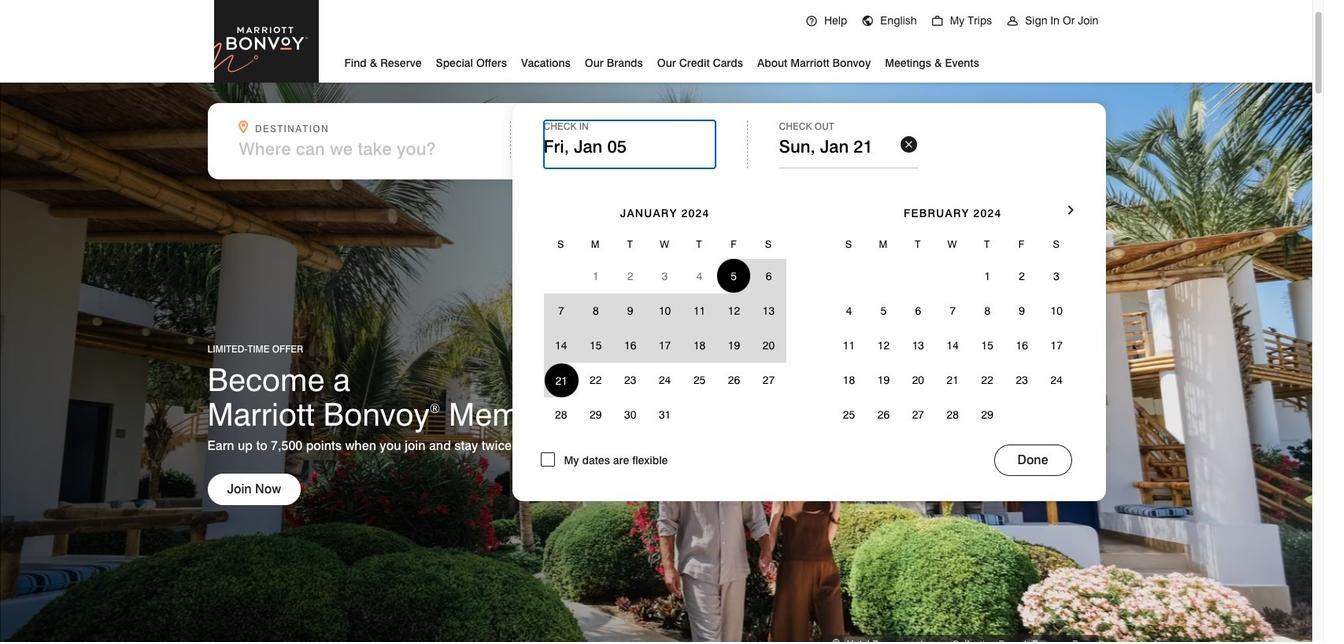 Task type: locate. For each thing, give the bounding box(es) containing it.
tue jan 02 2024 cell
[[613, 259, 648, 294]]

round image
[[806, 15, 818, 28], [862, 15, 874, 28]]

destination field
[[239, 139, 501, 159]]

grid
[[544, 184, 786, 432], [832, 184, 1074, 432]]

Where can we take you? text field
[[239, 139, 480, 159]]

0 horizontal spatial row group
[[544, 259, 786, 432]]

0 horizontal spatial round image
[[806, 15, 818, 28]]

2 grid from the left
[[832, 184, 1074, 432]]

0 horizontal spatial grid
[[544, 184, 786, 432]]

2 row group from the left
[[832, 259, 1074, 432]]

0 horizontal spatial round image
[[931, 15, 944, 28]]

1 horizontal spatial grid
[[832, 184, 1074, 432]]

1 horizontal spatial round image
[[862, 15, 874, 28]]

row group
[[544, 259, 786, 432], [832, 259, 1074, 432]]

None search field
[[208, 103, 1106, 502]]

1 horizontal spatial row group
[[832, 259, 1074, 432]]

round image
[[931, 15, 944, 28], [1007, 15, 1019, 28]]

row
[[544, 229, 786, 259], [832, 229, 1074, 259], [544, 259, 786, 294], [832, 259, 1074, 294], [544, 294, 786, 328], [832, 294, 1074, 328], [544, 328, 786, 363], [832, 328, 1074, 363], [544, 363, 786, 398], [832, 363, 1074, 398], [544, 398, 786, 432], [832, 398, 1074, 432]]

thu jan 04 2024 cell
[[683, 259, 717, 294]]

1 horizontal spatial round image
[[1007, 15, 1019, 28]]



Task type: vqa. For each thing, say whether or not it's contained in the screenshot.
grid
yes



Task type: describe. For each thing, give the bounding box(es) containing it.
mon jan 01 2024 cell
[[579, 259, 613, 294]]

location image
[[833, 639, 845, 643]]

1 row group from the left
[[544, 259, 786, 432]]

1 grid from the left
[[544, 184, 786, 432]]

1 round image from the left
[[806, 15, 818, 28]]

wed jan 03 2024 cell
[[648, 259, 683, 294]]

1 round image from the left
[[931, 15, 944, 28]]

2 round image from the left
[[862, 15, 874, 28]]

2 round image from the left
[[1007, 15, 1019, 28]]



